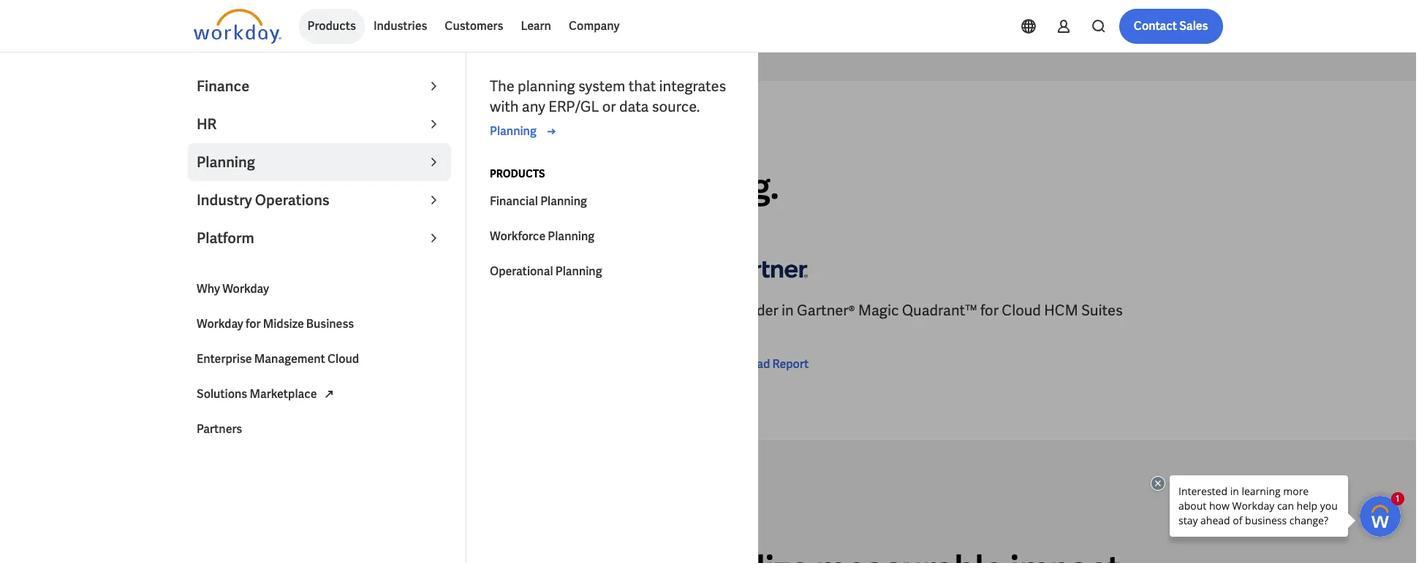 Task type: describe. For each thing, give the bounding box(es) containing it.
that
[[629, 77, 656, 96]]

what analysts say
[[193, 129, 298, 142]]

contact sales
[[1134, 18, 1208, 34]]

1 horizontal spatial report
[[773, 357, 809, 373]]

planning
[[518, 77, 575, 96]]

a leader in 2023 gartner® magic quadrant™ for cloud erp for service- centric enterprises
[[193, 302, 657, 341]]

solutions
[[197, 387, 247, 402]]

2 horizontal spatial cloud
[[1002, 302, 1041, 321]]

erp/gl
[[549, 97, 599, 116]]

sales
[[1180, 18, 1208, 34]]

read report link for a leader in gartner® magic quadrant™ for cloud hcm suites
[[720, 356, 809, 374]]

2 gartner® from the left
[[797, 302, 855, 321]]

or
[[602, 97, 616, 116]]

workday inside workday for midsize business 'link'
[[197, 317, 243, 332]]

2 magic from the left
[[858, 302, 899, 321]]

contact sales link
[[1119, 9, 1223, 44]]

management
[[254, 352, 325, 367]]

data
[[619, 97, 649, 116]]

financial
[[490, 194, 538, 209]]

any
[[522, 97, 546, 116]]

operational planning link
[[481, 254, 744, 290]]

enterprise
[[197, 352, 252, 367]]

solutions marketplace
[[197, 387, 317, 402]]

solutions marketplace link
[[188, 377, 451, 412]]

a for a leader in 2023 gartner® magic quadrant™ for cloud erp for service- centric enterprises
[[193, 302, 203, 321]]

1 horizontal spatial read report
[[743, 357, 809, 373]]

for left hcm
[[981, 302, 999, 321]]

and
[[565, 164, 625, 209]]

planning button
[[188, 143, 451, 181]]

for inside 'link'
[[246, 317, 261, 332]]

planning for operational
[[556, 264, 602, 279]]

in for 2023
[[255, 302, 267, 321]]

enterprises
[[246, 322, 321, 341]]

2 quadrant™ from the left
[[902, 302, 977, 321]]

partners link
[[188, 412, 451, 448]]

analysts
[[226, 129, 278, 142]]

planning for financial
[[541, 194, 587, 209]]

industries
[[374, 18, 427, 34]]

hr
[[197, 115, 217, 134]]

workforce planning
[[490, 229, 595, 244]]

customers
[[445, 18, 503, 34]]

opens in a new tab image
[[320, 386, 338, 403]]

operational
[[490, 264, 553, 279]]

planning down with
[[490, 124, 537, 139]]

0 horizontal spatial read
[[217, 378, 244, 393]]

service-
[[604, 302, 657, 321]]

in for finance,
[[332, 164, 361, 209]]

finance button
[[188, 67, 451, 105]]

why
[[197, 282, 220, 297]]

platform button
[[188, 219, 451, 257]]

a leader in finance, hr, and planning.
[[193, 164, 779, 209]]

gartner image for 2023
[[193, 248, 281, 289]]

integrates
[[659, 77, 726, 96]]

contact
[[1134, 18, 1177, 34]]

business
[[306, 317, 354, 332]]

leader for a leader in gartner® magic quadrant™ for cloud hcm suites
[[733, 302, 779, 321]]

quadrant™ inside "a leader in 2023 gartner® magic quadrant™ for cloud erp for service- centric enterprises"
[[410, 302, 486, 321]]

industry operations
[[197, 191, 330, 210]]



Task type: vqa. For each thing, say whether or not it's contained in the screenshot.
"HR,"
yes



Task type: locate. For each thing, give the bounding box(es) containing it.
a for a leader in finance, hr, and planning.
[[193, 164, 218, 209]]

hr button
[[188, 105, 451, 143]]

platform
[[197, 229, 254, 248]]

operations
[[255, 191, 330, 210]]

0 horizontal spatial gartner image
[[193, 248, 281, 289]]

the
[[490, 77, 515, 96]]

a inside "a leader in 2023 gartner® magic quadrant™ for cloud erp for service- centric enterprises"
[[193, 302, 203, 321]]

leader
[[207, 302, 252, 321], [733, 302, 779, 321]]

read
[[743, 357, 770, 373], [217, 378, 244, 393]]

workday up enterprise on the bottom left of page
[[197, 317, 243, 332]]

1 leader from the left
[[207, 302, 252, 321]]

2 horizontal spatial in
[[782, 302, 794, 321]]

1 horizontal spatial gartner®
[[797, 302, 855, 321]]

2 leader from the left
[[733, 302, 779, 321]]

gartner image
[[193, 248, 281, 289], [720, 248, 808, 289]]

finance,
[[368, 164, 495, 209]]

cloud
[[510, 302, 549, 321], [1002, 302, 1041, 321], [328, 352, 359, 367]]

workday for midsize business
[[197, 317, 354, 332]]

go to the homepage image
[[193, 9, 281, 44]]

leader
[[225, 164, 325, 209]]

learn
[[521, 18, 551, 34]]

0 horizontal spatial read report link
[[193, 377, 282, 394]]

financial planning link
[[481, 184, 744, 219]]

company
[[569, 18, 620, 34]]

why workday link
[[188, 272, 451, 307]]

source.
[[652, 97, 700, 116]]

1 vertical spatial workday
[[197, 317, 243, 332]]

1 vertical spatial read report
[[217, 378, 282, 393]]

0 horizontal spatial cloud
[[328, 352, 359, 367]]

in for gartner®
[[782, 302, 794, 321]]

1 horizontal spatial cloud
[[510, 302, 549, 321]]

enterprise management cloud link
[[188, 342, 451, 377]]

products
[[308, 18, 356, 34]]

read report link for a leader in 2023 gartner® magic quadrant™ for cloud erp for service- centric enterprises
[[193, 377, 282, 394]]

1 horizontal spatial in
[[332, 164, 361, 209]]

planning up workforce planning at top left
[[541, 194, 587, 209]]

for
[[489, 302, 507, 321], [582, 302, 601, 321], [981, 302, 999, 321], [246, 317, 261, 332]]

leader for a leader in 2023 gartner® magic quadrant™ for cloud erp for service- centric enterprises
[[207, 302, 252, 321]]

0 horizontal spatial magic
[[367, 302, 407, 321]]

0 horizontal spatial leader
[[207, 302, 252, 321]]

operational planning
[[490, 264, 602, 279]]

0 horizontal spatial report
[[246, 378, 282, 393]]

midsize
[[263, 317, 304, 332]]

magic
[[367, 302, 407, 321], [858, 302, 899, 321]]

read report link
[[720, 356, 809, 374], [193, 377, 282, 394]]

hcm
[[1044, 302, 1078, 321]]

learn button
[[512, 9, 560, 44]]

2 gartner image from the left
[[720, 248, 808, 289]]

company button
[[560, 9, 629, 44]]

products button
[[299, 9, 365, 44]]

0 vertical spatial report
[[773, 357, 809, 373]]

suites
[[1081, 302, 1123, 321]]

in
[[332, 164, 361, 209], [255, 302, 267, 321], [782, 302, 794, 321]]

2023
[[271, 302, 302, 321]]

with
[[490, 97, 519, 116]]

1 gartner® from the left
[[305, 302, 364, 321]]

0 horizontal spatial in
[[255, 302, 267, 321]]

gartner image for gartner®
[[720, 248, 808, 289]]

0 horizontal spatial quadrant™
[[410, 302, 486, 321]]

gartner® inside "a leader in 2023 gartner® magic quadrant™ for cloud erp for service- centric enterprises"
[[305, 302, 364, 321]]

planning.
[[632, 164, 779, 209]]

for left midsize
[[246, 317, 261, 332]]

industries button
[[365, 9, 436, 44]]

centric
[[193, 322, 242, 341]]

a for a leader in gartner® magic quadrant™ for cloud hcm suites
[[720, 302, 730, 321]]

workday right why at the left of the page
[[222, 282, 269, 297]]

1 magic from the left
[[367, 302, 407, 321]]

0 horizontal spatial read report
[[217, 378, 282, 393]]

system
[[578, 77, 626, 96]]

workday inside why workday link
[[222, 282, 269, 297]]

gartner®
[[305, 302, 364, 321], [797, 302, 855, 321]]

a
[[193, 164, 218, 209], [193, 302, 203, 321], [720, 302, 730, 321]]

financial planning
[[490, 194, 587, 209]]

0 vertical spatial read
[[743, 357, 770, 373]]

marketplace
[[250, 387, 317, 402]]

planning inside dropdown button
[[197, 153, 255, 172]]

magic inside "a leader in 2023 gartner® magic quadrant™ for cloud erp for service- centric enterprises"
[[367, 302, 407, 321]]

read report
[[743, 357, 809, 373], [217, 378, 282, 393]]

in inside "a leader in 2023 gartner® magic quadrant™ for cloud erp for service- centric enterprises"
[[255, 302, 267, 321]]

1 horizontal spatial gartner image
[[720, 248, 808, 289]]

planning
[[490, 124, 537, 139], [197, 153, 255, 172], [541, 194, 587, 209], [548, 229, 595, 244], [556, 264, 602, 279]]

say
[[280, 129, 298, 142]]

cloud left hcm
[[1002, 302, 1041, 321]]

for down operational
[[489, 302, 507, 321]]

cloud inside "a leader in 2023 gartner® magic quadrant™ for cloud erp for service- centric enterprises"
[[510, 302, 549, 321]]

workforce planning link
[[481, 219, 744, 254]]

products
[[490, 167, 545, 181]]

cloud down business
[[328, 352, 359, 367]]

1 horizontal spatial read
[[743, 357, 770, 373]]

leader inside "a leader in 2023 gartner® magic quadrant™ for cloud erp for service- centric enterprises"
[[207, 302, 252, 321]]

the planning system that integrates with any erp/gl or data source.
[[490, 77, 726, 116]]

planning up operational planning
[[548, 229, 595, 244]]

1 horizontal spatial magic
[[858, 302, 899, 321]]

planning link
[[490, 123, 560, 140]]

what
[[193, 129, 224, 142]]

planning down what
[[197, 153, 255, 172]]

1 horizontal spatial leader
[[733, 302, 779, 321]]

1 vertical spatial read
[[217, 378, 244, 393]]

for right erp
[[582, 302, 601, 321]]

0 horizontal spatial gartner®
[[305, 302, 364, 321]]

1 quadrant™ from the left
[[410, 302, 486, 321]]

1 gartner image from the left
[[193, 248, 281, 289]]

report
[[773, 357, 809, 373], [246, 378, 282, 393]]

0 vertical spatial workday
[[222, 282, 269, 297]]

cloud left erp
[[510, 302, 549, 321]]

1 vertical spatial read report link
[[193, 377, 282, 394]]

a leader in gartner® magic quadrant™ for cloud hcm suites
[[720, 302, 1123, 321]]

workday for midsize business link
[[188, 307, 451, 342]]

industry operations button
[[188, 181, 451, 219]]

0 vertical spatial read report
[[743, 357, 809, 373]]

enterprise management cloud
[[197, 352, 359, 367]]

partners
[[197, 422, 242, 437]]

0 vertical spatial read report link
[[720, 356, 809, 374]]

planning up erp
[[556, 264, 602, 279]]

industry
[[197, 191, 252, 210]]

1 vertical spatial report
[[246, 378, 282, 393]]

workday
[[222, 282, 269, 297], [197, 317, 243, 332]]

erp
[[553, 302, 579, 321]]

1 horizontal spatial read report link
[[720, 356, 809, 374]]

workforce
[[490, 229, 546, 244]]

planning for workforce
[[548, 229, 595, 244]]

hr,
[[501, 164, 558, 209]]

customers button
[[436, 9, 512, 44]]

1 horizontal spatial quadrant™
[[902, 302, 977, 321]]

quadrant™
[[410, 302, 486, 321], [902, 302, 977, 321]]

finance
[[197, 77, 249, 96]]

why workday
[[197, 282, 269, 297]]



